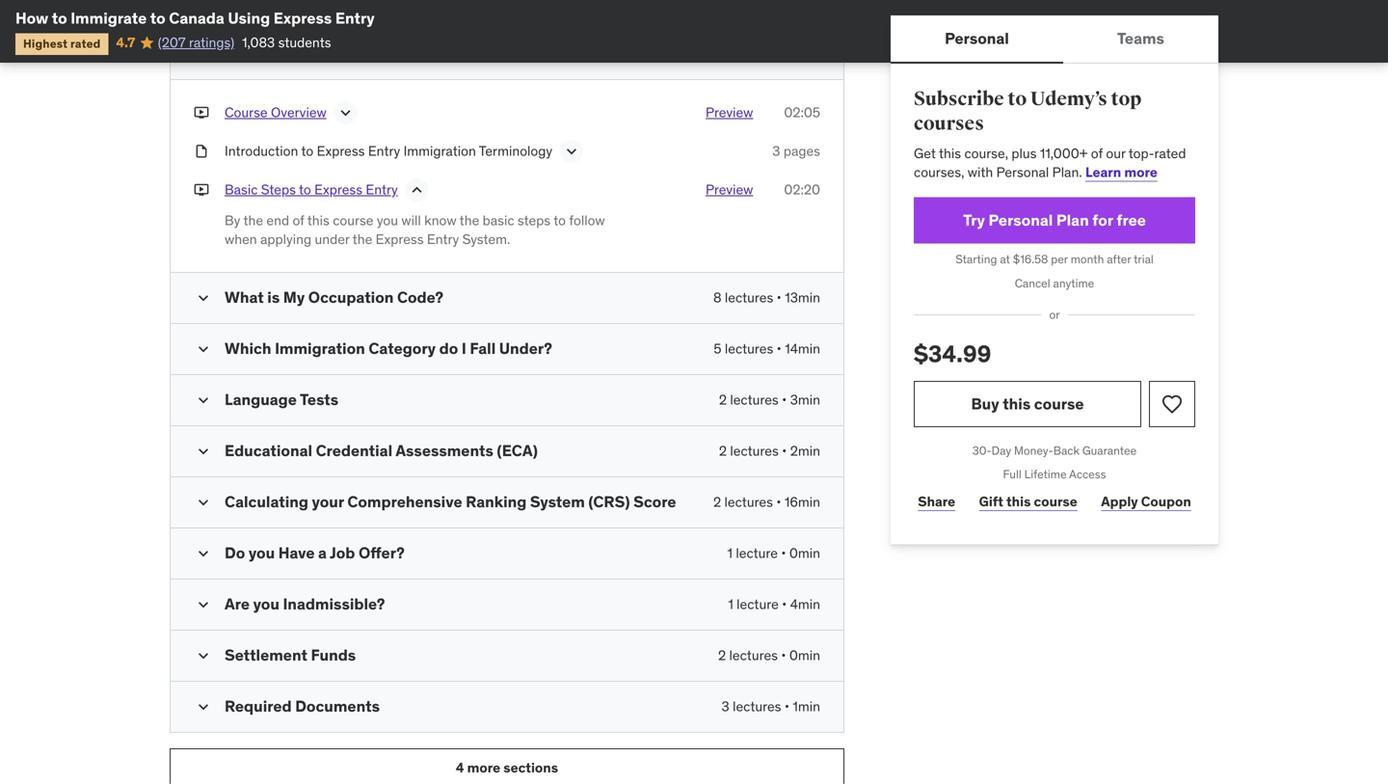 Task type: describe. For each thing, give the bounding box(es) containing it.
top
[[1112, 87, 1142, 111]]

comprehensive
[[348, 492, 463, 512]]

4 more sections button
[[170, 749, 845, 784]]

• left "1min"
[[785, 698, 790, 715]]

1 vertical spatial 3
[[773, 142, 781, 160]]

personal inside "get this course, plus 11,000+ of our top-rated courses, with personal plan."
[[997, 163, 1050, 181]]

and
[[352, 43, 380, 63]]

learn more link
[[1086, 163, 1158, 181]]

more for 4
[[467, 759, 501, 776]]

full
[[1004, 467, 1022, 482]]

how to immigrate to canada using express entry
[[15, 8, 375, 28]]

30-day money-back guarantee full lifetime access
[[973, 443, 1137, 482]]

starting
[[956, 252, 998, 267]]

lectures for which immigration category do i fall under?
[[725, 340, 774, 358]]

2 for educational credential assessments (eca)
[[719, 442, 727, 460]]

get
[[914, 144, 936, 162]]

settlement funds
[[225, 646, 356, 665]]

for
[[1093, 210, 1114, 230]]

are you inadmissible?
[[225, 594, 385, 614]]

what
[[225, 288, 264, 307]]

this for get
[[939, 144, 962, 162]]

you for are you inadmissible?
[[253, 594, 280, 614]]

to up "highest rated"
[[52, 8, 67, 28]]

2 for calculating your comprehensive ranking system (crs) score
[[714, 494, 722, 511]]

back
[[1054, 443, 1080, 458]]

ratings)
[[189, 34, 234, 51]]

• left 3min
[[782, 391, 787, 409]]

overview for course overview and terminology
[[280, 43, 349, 63]]

1,083 students
[[242, 34, 331, 51]]

learn more
[[1086, 163, 1158, 181]]

after
[[1108, 252, 1132, 267]]

access
[[1070, 467, 1107, 482]]

your
[[312, 492, 344, 512]]

• for and
[[782, 45, 787, 62]]

30-
[[973, 443, 992, 458]]

tab list containing personal
[[891, 15, 1219, 64]]

$34.99
[[914, 339, 992, 368]]

(207
[[158, 34, 186, 51]]

learn
[[1086, 163, 1122, 181]]

2 for settlement funds
[[719, 647, 726, 664]]

anytime
[[1054, 276, 1095, 291]]

more for learn
[[1125, 163, 1158, 181]]

buy this course
[[972, 394, 1085, 414]]

course for buy this course
[[1035, 394, 1085, 414]]

do
[[439, 339, 458, 359]]

• for my
[[777, 289, 782, 306]]

is
[[267, 288, 280, 307]]

lecture for are you inadmissible?
[[737, 596, 779, 613]]

month
[[1071, 252, 1105, 267]]

• for category
[[777, 340, 782, 358]]

xsmall image for 02:20
[[194, 180, 209, 199]]

small image for course
[[194, 44, 213, 64]]

show lecture description image for 3 pages
[[562, 142, 582, 161]]

course for course overview
[[225, 104, 268, 121]]

3 pages
[[773, 142, 821, 160]]

by the end of this course you will know the basic steps to follow when applying under the express entry system.
[[225, 212, 605, 248]]

trial
[[1134, 252, 1154, 267]]

4.7
[[116, 34, 135, 51]]

small image for what
[[194, 289, 213, 308]]

get this course, plus 11,000+ of our top-rated courses, with personal plan.
[[914, 144, 1187, 181]]

immigrate
[[71, 8, 147, 28]]

small image for calculating
[[194, 493, 213, 512]]

occupation
[[308, 288, 394, 307]]

8 lectures • 13min
[[714, 289, 821, 306]]

0min for do you have a job offer?
[[790, 545, 821, 562]]

steps
[[261, 181, 296, 198]]

day
[[992, 443, 1012, 458]]

1 horizontal spatial immigration
[[404, 142, 476, 160]]

pages
[[784, 142, 821, 160]]

assessments
[[396, 441, 494, 461]]

4min for are you inadmissible?
[[791, 596, 821, 613]]

top-
[[1129, 144, 1155, 162]]

0 horizontal spatial the
[[243, 212, 263, 229]]

5
[[714, 340, 722, 358]]

calculating your comprehensive ranking system (crs) score
[[225, 492, 677, 512]]

11,000+
[[1041, 144, 1088, 162]]

to inside by the end of this course you will know the basic steps to follow when applying under the express entry system.
[[554, 212, 566, 229]]

lectures for course overview and terminology
[[731, 45, 779, 62]]

plan.
[[1053, 163, 1083, 181]]

sections
[[504, 759, 559, 776]]

3 lectures • 4min
[[719, 45, 821, 62]]

small image for are
[[194, 595, 213, 615]]

highest
[[23, 36, 68, 51]]

tests
[[300, 390, 339, 410]]

small image for do
[[194, 544, 213, 564]]

2min
[[791, 442, 821, 460]]

• for assessments
[[782, 442, 787, 460]]

16min
[[785, 494, 821, 511]]

do you have a job offer?
[[225, 543, 405, 563]]

teams
[[1118, 28, 1165, 48]]

xsmall image for 02:05
[[194, 103, 209, 122]]

course for course overview and terminology
[[225, 43, 277, 63]]

$16.58
[[1014, 252, 1049, 267]]

3 lectures • 1min
[[722, 698, 821, 715]]

calculating
[[225, 492, 309, 512]]

0min for settlement funds
[[790, 647, 821, 664]]

starting at $16.58 per month after trial cancel anytime
[[956, 252, 1154, 291]]

introduction to express entry immigration terminology
[[225, 142, 553, 160]]

2 horizontal spatial the
[[460, 212, 480, 229]]

language tests
[[225, 390, 339, 410]]

you for do you have a job offer?
[[249, 543, 275, 563]]

basic
[[225, 181, 258, 198]]

preview for 02:05
[[706, 104, 754, 121]]

basic steps to express entry button
[[225, 180, 398, 204]]

express inside by the end of this course you will know the basic steps to follow when applying under the express entry system.
[[376, 231, 424, 248]]

cancel
[[1015, 276, 1051, 291]]

share
[[919, 493, 956, 510]]

02:05
[[785, 104, 821, 121]]

course inside by the end of this course you will know the basic steps to follow when applying under the express entry system.
[[333, 212, 374, 229]]

2 vertical spatial personal
[[989, 210, 1054, 230]]

to inside subscribe to udemy's top courses
[[1008, 87, 1027, 111]]

buy this course button
[[914, 381, 1142, 427]]

lectures for language tests
[[731, 391, 779, 409]]

courses
[[914, 112, 985, 136]]

lectures for what is my occupation code?
[[725, 289, 774, 306]]

this inside by the end of this course you will know the basic steps to follow when applying under the express entry system.
[[307, 212, 330, 229]]

have
[[278, 543, 315, 563]]

1 horizontal spatial terminology
[[479, 142, 553, 160]]



Task type: vqa. For each thing, say whether or not it's contained in the screenshot.
NEW Drawing Ovals and Shapes
no



Task type: locate. For each thing, give the bounding box(es) containing it.
4 small image from the top
[[194, 391, 213, 410]]

xsmall image
[[194, 103, 209, 122], [194, 180, 209, 199]]

small image left the educational
[[194, 442, 213, 461]]

apply
[[1102, 493, 1139, 510]]

small image left are
[[194, 595, 213, 615]]

0 vertical spatial show lecture description image
[[336, 103, 356, 123]]

• left '13min'
[[777, 289, 782, 306]]

which
[[225, 339, 272, 359]]

1 vertical spatial terminology
[[479, 142, 553, 160]]

1 course from the top
[[225, 43, 277, 63]]

2 0min from the top
[[790, 647, 821, 664]]

4min down 1 lecture • 0min
[[791, 596, 821, 613]]

language
[[225, 390, 297, 410]]

subscribe
[[914, 87, 1005, 111]]

of left our
[[1092, 144, 1103, 162]]

3
[[719, 45, 727, 62], [773, 142, 781, 160], [722, 698, 730, 715]]

preview left '02:20'
[[706, 181, 754, 198]]

3 for course overview and terminology
[[719, 45, 727, 62]]

of inside "get this course, plus 11,000+ of our top-rated courses, with personal plan."
[[1092, 144, 1103, 162]]

0 horizontal spatial of
[[293, 212, 304, 229]]

1 down 2 lectures • 16min
[[728, 545, 733, 562]]

more inside button
[[467, 759, 501, 776]]

0 vertical spatial personal
[[945, 28, 1010, 48]]

small image left the language
[[194, 391, 213, 410]]

2 down 5
[[719, 391, 727, 409]]

course down lifetime
[[1035, 493, 1078, 510]]

5 small image from the top
[[194, 442, 213, 461]]

this inside button
[[1003, 394, 1031, 414]]

1 horizontal spatial show lecture description image
[[562, 142, 582, 161]]

will
[[402, 212, 421, 229]]

1 vertical spatial you
[[249, 543, 275, 563]]

this up 'courses,'
[[939, 144, 962, 162]]

overview up the introduction
[[271, 104, 327, 121]]

small image
[[194, 44, 213, 64], [194, 289, 213, 308], [194, 340, 213, 359], [194, 391, 213, 410], [194, 442, 213, 461], [194, 698, 213, 717]]

0 vertical spatial preview
[[706, 104, 754, 121]]

4 small image from the top
[[194, 646, 213, 666]]

4min up 02:05
[[791, 45, 821, 62]]

or
[[1050, 307, 1061, 322]]

to right "steps"
[[299, 181, 311, 198]]

2 small image from the top
[[194, 289, 213, 308]]

0 horizontal spatial show lecture description image
[[336, 103, 356, 123]]

entry left hide lecture description 'image'
[[366, 181, 398, 198]]

score
[[634, 492, 677, 512]]

preview down 3 lectures • 4min
[[706, 104, 754, 121]]

course up under
[[333, 212, 374, 229]]

funds
[[311, 646, 356, 665]]

personal up $16.58
[[989, 210, 1054, 230]]

lecture
[[736, 545, 778, 562], [737, 596, 779, 613]]

course inside button
[[1035, 394, 1085, 414]]

1 vertical spatial of
[[293, 212, 304, 229]]

course up back
[[1035, 394, 1085, 414]]

to right steps on the top left
[[554, 212, 566, 229]]

this for buy
[[1003, 394, 1031, 414]]

• up 1 lecture • 4min
[[782, 545, 787, 562]]

0 horizontal spatial immigration
[[275, 339, 365, 359]]

course
[[225, 43, 277, 63], [225, 104, 268, 121]]

1 horizontal spatial of
[[1092, 144, 1103, 162]]

1 small image from the top
[[194, 493, 213, 512]]

small image left 'what' at the top of the page
[[194, 289, 213, 308]]

• down 1 lecture • 4min
[[782, 647, 787, 664]]

job
[[330, 543, 355, 563]]

entry inside by the end of this course you will know the basic steps to follow when applying under the express entry system.
[[427, 231, 459, 248]]

0min up "1min"
[[790, 647, 821, 664]]

1 vertical spatial preview
[[706, 181, 754, 198]]

0 vertical spatial 0min
[[790, 545, 821, 562]]

introduction
[[225, 142, 298, 160]]

overview
[[280, 43, 349, 63], [271, 104, 327, 121]]

2 for language tests
[[719, 391, 727, 409]]

0 vertical spatial xsmall image
[[194, 103, 209, 122]]

this for gift
[[1007, 493, 1032, 510]]

1 vertical spatial course
[[225, 104, 268, 121]]

more down top-
[[1125, 163, 1158, 181]]

terminology up basic
[[479, 142, 553, 160]]

immigration up tests at left
[[275, 339, 365, 359]]

you right do in the bottom left of the page
[[249, 543, 275, 563]]

lectures for settlement funds
[[730, 647, 778, 664]]

1 small image from the top
[[194, 44, 213, 64]]

1 4min from the top
[[791, 45, 821, 62]]

2 lectures • 0min
[[719, 647, 821, 664]]

this inside "get this course, plus 11,000+ of our top-rated courses, with personal plan."
[[939, 144, 962, 162]]

course overview and terminology
[[225, 43, 474, 63]]

to up the basic steps to express entry at the left top of page
[[301, 142, 314, 160]]

1 vertical spatial more
[[467, 759, 501, 776]]

to inside button
[[299, 181, 311, 198]]

2 lectures • 2min
[[719, 442, 821, 460]]

show lecture description image
[[336, 103, 356, 123], [562, 142, 582, 161]]

small image left which
[[194, 340, 213, 359]]

• up 02:05
[[782, 45, 787, 62]]

required documents
[[225, 697, 380, 716]]

subscribe to udemy's top courses
[[914, 87, 1142, 136]]

preview
[[706, 104, 754, 121], [706, 181, 754, 198]]

overview inside button
[[271, 104, 327, 121]]

basic steps to express entry
[[225, 181, 398, 198]]

13min
[[785, 289, 821, 306]]

show lecture description image up introduction to express entry immigration terminology
[[336, 103, 356, 123]]

i
[[462, 339, 467, 359]]

lectures for educational credential assessments (eca)
[[731, 442, 779, 460]]

required
[[225, 697, 292, 716]]

wishlist image
[[1161, 392, 1184, 416]]

1 for do you have a job offer?
[[728, 545, 733, 562]]

the right under
[[353, 231, 373, 248]]

try
[[964, 210, 986, 230]]

you left "will"
[[377, 212, 398, 229]]

entry up course overview and terminology
[[336, 8, 375, 28]]

small image left 'settlement'
[[194, 646, 213, 666]]

1 up 2 lectures • 0min on the right of the page
[[729, 596, 734, 613]]

personal inside button
[[945, 28, 1010, 48]]

by
[[225, 212, 240, 229]]

2 small image from the top
[[194, 544, 213, 564]]

lectures for calculating your comprehensive ranking system (crs) score
[[725, 494, 774, 511]]

overview left and
[[280, 43, 349, 63]]

basic
[[483, 212, 515, 229]]

3min
[[791, 391, 821, 409]]

small image for language
[[194, 391, 213, 410]]

0 vertical spatial terminology
[[383, 43, 474, 63]]

8
[[714, 289, 722, 306]]

1 horizontal spatial the
[[353, 231, 373, 248]]

this up under
[[307, 212, 330, 229]]

preview for 02:20
[[706, 181, 754, 198]]

entry down know
[[427, 231, 459, 248]]

4 more sections
[[456, 759, 559, 776]]

2 right "score"
[[714, 494, 722, 511]]

you right are
[[253, 594, 280, 614]]

2 xsmall image from the top
[[194, 180, 209, 199]]

1 vertical spatial show lecture description image
[[562, 142, 582, 161]]

entry up the basic steps to express entry at the left top of page
[[368, 142, 400, 160]]

0 horizontal spatial more
[[467, 759, 501, 776]]

course down "using"
[[225, 43, 277, 63]]

0 vertical spatial course
[[225, 43, 277, 63]]

2 course from the top
[[225, 104, 268, 121]]

educational
[[225, 441, 313, 461]]

3 small image from the top
[[194, 595, 213, 615]]

lecture for do you have a job offer?
[[736, 545, 778, 562]]

terminology right and
[[383, 43, 474, 63]]

4min for course overview and terminology
[[791, 45, 821, 62]]

0 vertical spatial 3
[[719, 45, 727, 62]]

5 lectures • 14min
[[714, 340, 821, 358]]

do
[[225, 543, 245, 563]]

plus
[[1012, 144, 1037, 162]]

small image left required
[[194, 698, 213, 717]]

the up system.
[[460, 212, 480, 229]]

course inside button
[[225, 104, 268, 121]]

inadmissible?
[[283, 594, 385, 614]]

course,
[[965, 144, 1009, 162]]

1 vertical spatial 0min
[[790, 647, 821, 664]]

2 vertical spatial course
[[1035, 493, 1078, 510]]

• left 2min
[[782, 442, 787, 460]]

show lecture description image for preview
[[336, 103, 356, 123]]

educational credential assessments (eca)
[[225, 441, 538, 461]]

gift this course
[[980, 493, 1078, 510]]

gift this course link
[[976, 483, 1082, 521]]

1 vertical spatial overview
[[271, 104, 327, 121]]

students
[[278, 34, 331, 51]]

2 vertical spatial you
[[253, 594, 280, 614]]

of right end
[[293, 212, 304, 229]]

small image right "(207"
[[194, 44, 213, 64]]

small image for educational
[[194, 442, 213, 461]]

(207 ratings)
[[158, 34, 234, 51]]

0 vertical spatial 1
[[728, 545, 733, 562]]

0 vertical spatial immigration
[[404, 142, 476, 160]]

xsmall image
[[194, 142, 209, 161]]

tab list
[[891, 15, 1219, 64]]

rated inside "get this course, plus 11,000+ of our top-rated courses, with personal plan."
[[1155, 144, 1187, 162]]

1 xsmall image from the top
[[194, 103, 209, 122]]

system
[[530, 492, 585, 512]]

0 vertical spatial lecture
[[736, 545, 778, 562]]

you inside by the end of this course you will know the basic steps to follow when applying under the express entry system.
[[377, 212, 398, 229]]

lectures for required documents
[[733, 698, 782, 715]]

0 vertical spatial course
[[333, 212, 374, 229]]

1 for are you inadmissible?
[[729, 596, 734, 613]]

small image for required
[[194, 698, 213, 717]]

0 horizontal spatial terminology
[[383, 43, 474, 63]]

overview for course overview
[[271, 104, 327, 121]]

rated up the learn more
[[1155, 144, 1187, 162]]

1 vertical spatial 1
[[729, 596, 734, 613]]

xsmall image up xsmall icon
[[194, 103, 209, 122]]

small image left calculating
[[194, 493, 213, 512]]

0 vertical spatial rated
[[70, 36, 101, 51]]

• left the 16min
[[777, 494, 782, 511]]

1 vertical spatial course
[[1035, 394, 1085, 414]]

my
[[283, 288, 305, 307]]

• for inadmissible?
[[782, 596, 787, 613]]

lecture down 2 lectures • 16min
[[736, 545, 778, 562]]

1 vertical spatial rated
[[1155, 144, 1187, 162]]

documents
[[295, 697, 380, 716]]

this right buy at the bottom right of page
[[1003, 394, 1031, 414]]

our
[[1107, 144, 1126, 162]]

personal up subscribe
[[945, 28, 1010, 48]]

• left '14min'
[[777, 340, 782, 358]]

the right by
[[243, 212, 263, 229]]

• for comprehensive
[[777, 494, 782, 511]]

to up "(207"
[[150, 8, 166, 28]]

express inside button
[[315, 181, 363, 198]]

course up the introduction
[[225, 104, 268, 121]]

3 for required documents
[[722, 698, 730, 715]]

1 0min from the top
[[790, 545, 821, 562]]

0 vertical spatial of
[[1092, 144, 1103, 162]]

express up students
[[274, 8, 332, 28]]

personal down plus
[[997, 163, 1050, 181]]

0 vertical spatial 4min
[[791, 45, 821, 62]]

xsmall image down xsmall icon
[[194, 180, 209, 199]]

lifetime
[[1025, 467, 1067, 482]]

2 up 2 lectures • 16min
[[719, 442, 727, 460]]

show lecture description image up follow
[[562, 142, 582, 161]]

offer?
[[359, 543, 405, 563]]

more right 4
[[467, 759, 501, 776]]

this inside 'link'
[[1007, 493, 1032, 510]]

0 vertical spatial overview
[[280, 43, 349, 63]]

1 vertical spatial immigration
[[275, 339, 365, 359]]

express down "will"
[[376, 231, 424, 248]]

course for gift this course
[[1035, 493, 1078, 510]]

category
[[369, 339, 436, 359]]

udemy's
[[1031, 87, 1108, 111]]

0min down the 16min
[[790, 545, 821, 562]]

2 up 3 lectures • 1min on the right of the page
[[719, 647, 726, 664]]

to left 'udemy's'
[[1008, 87, 1027, 111]]

small image
[[194, 493, 213, 512], [194, 544, 213, 564], [194, 595, 213, 615], [194, 646, 213, 666]]

entry
[[336, 8, 375, 28], [368, 142, 400, 160], [366, 181, 398, 198], [427, 231, 459, 248]]

1 vertical spatial personal
[[997, 163, 1050, 181]]

2 4min from the top
[[791, 596, 821, 613]]

02:20
[[785, 181, 821, 198]]

14min
[[785, 340, 821, 358]]

immigration up hide lecture description 'image'
[[404, 142, 476, 160]]

this
[[939, 144, 962, 162], [307, 212, 330, 229], [1003, 394, 1031, 414], [1007, 493, 1032, 510]]

of
[[1092, 144, 1103, 162], [293, 212, 304, 229]]

lecture up 2 lectures • 0min on the right of the page
[[737, 596, 779, 613]]

this right "gift"
[[1007, 493, 1032, 510]]

to
[[52, 8, 67, 28], [150, 8, 166, 28], [1008, 87, 1027, 111], [301, 142, 314, 160], [299, 181, 311, 198], [554, 212, 566, 229]]

apply coupon
[[1102, 493, 1192, 510]]

1 horizontal spatial more
[[1125, 163, 1158, 181]]

apply coupon button
[[1098, 483, 1196, 521]]

2 vertical spatial 3
[[722, 698, 730, 715]]

0 vertical spatial more
[[1125, 163, 1158, 181]]

free
[[1117, 210, 1147, 230]]

rated down immigrate
[[70, 36, 101, 51]]

small image left do in the bottom left of the page
[[194, 544, 213, 564]]

1 lecture • 0min
[[728, 545, 821, 562]]

settlement
[[225, 646, 308, 665]]

highest rated
[[23, 36, 101, 51]]

0 vertical spatial you
[[377, 212, 398, 229]]

3 small image from the top
[[194, 340, 213, 359]]

when
[[225, 231, 257, 248]]

• for have
[[782, 545, 787, 562]]

1 vertical spatial lecture
[[737, 596, 779, 613]]

• down 1 lecture • 0min
[[782, 596, 787, 613]]

(crs)
[[589, 492, 630, 512]]

4
[[456, 759, 464, 776]]

course inside 'link'
[[1035, 493, 1078, 510]]

1 vertical spatial xsmall image
[[194, 180, 209, 199]]

entry inside button
[[366, 181, 398, 198]]

express up under
[[315, 181, 363, 198]]

1 vertical spatial 4min
[[791, 596, 821, 613]]

buy
[[972, 394, 1000, 414]]

small image for settlement
[[194, 646, 213, 666]]

•
[[782, 45, 787, 62], [777, 289, 782, 306], [777, 340, 782, 358], [782, 391, 787, 409], [782, 442, 787, 460], [777, 494, 782, 511], [782, 545, 787, 562], [782, 596, 787, 613], [782, 647, 787, 664], [785, 698, 790, 715]]

0 horizontal spatial rated
[[70, 36, 101, 51]]

credential
[[316, 441, 393, 461]]

fall
[[470, 339, 496, 359]]

small image for which
[[194, 340, 213, 359]]

hide lecture description image
[[408, 180, 427, 200]]

6 small image from the top
[[194, 698, 213, 717]]

express up the basic steps to express entry at the left top of page
[[317, 142, 365, 160]]

money-
[[1015, 443, 1054, 458]]

guarantee
[[1083, 443, 1137, 458]]

teams button
[[1064, 15, 1219, 62]]

1 horizontal spatial rated
[[1155, 144, 1187, 162]]

of inside by the end of this course you will know the basic steps to follow when applying under the express entry system.
[[293, 212, 304, 229]]



